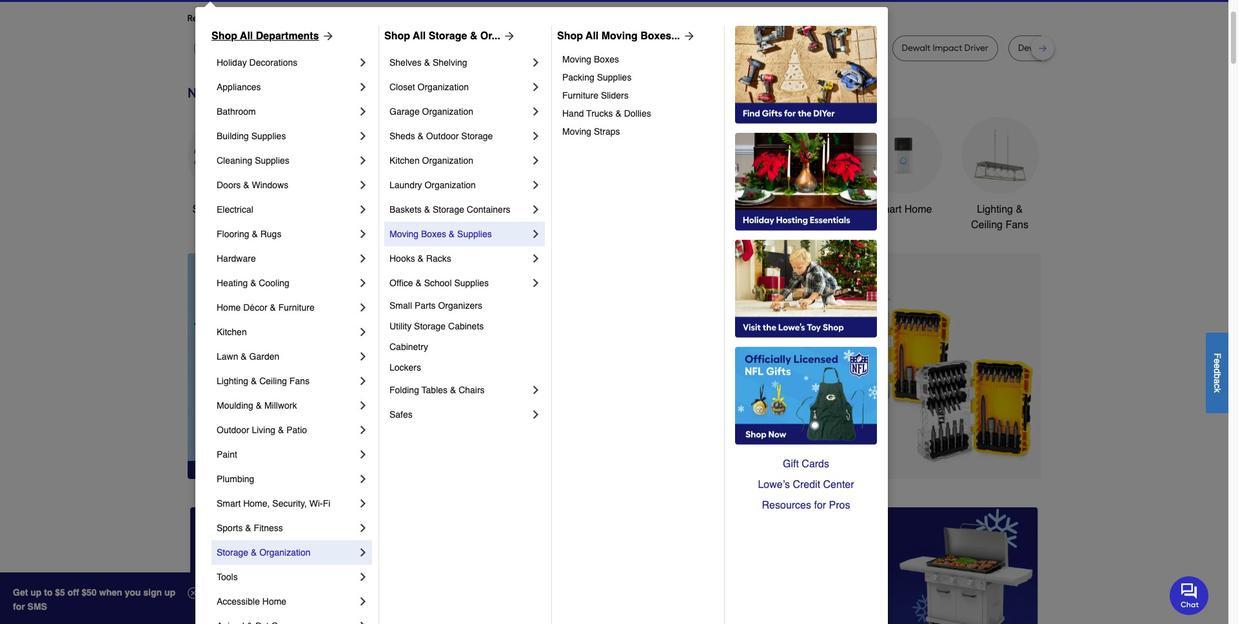 Task type: locate. For each thing, give the bounding box(es) containing it.
0 vertical spatial furniture
[[562, 90, 599, 101]]

storage up kitchen organization link
[[461, 131, 493, 141]]

0 vertical spatial decorations
[[249, 57, 298, 68]]

0 horizontal spatial for
[[13, 602, 25, 612]]

f e e d b a c k button
[[1206, 333, 1229, 413]]

1 horizontal spatial smart
[[874, 204, 902, 215]]

organization for laundry organization
[[425, 180, 476, 190]]

to
[[44, 588, 53, 598]]

storage up dewalt bit set
[[429, 30, 467, 42]]

0 horizontal spatial lighting & ceiling fans link
[[217, 369, 357, 393]]

0 vertical spatial ceiling
[[971, 219, 1003, 231]]

0 horizontal spatial smart
[[217, 499, 241, 509]]

1 drill from the left
[[370, 43, 385, 54]]

or...
[[480, 30, 500, 42]]

bathroom link
[[217, 99, 357, 124], [768, 117, 845, 217]]

1 vertical spatial lighting & ceiling fans link
[[217, 369, 357, 393]]

1 horizontal spatial lighting
[[977, 204, 1013, 215]]

for left pros
[[814, 500, 826, 512]]

chairs
[[459, 385, 485, 395]]

supplies for packing supplies
[[597, 72, 632, 83]]

1 horizontal spatial for
[[291, 13, 303, 24]]

7 dewalt from the left
[[1018, 43, 1047, 54]]

accessible home
[[217, 597, 286, 607]]

& inside 'link'
[[418, 131, 424, 141]]

0 horizontal spatial set
[[471, 43, 484, 54]]

up right sign
[[164, 588, 175, 598]]

0 vertical spatial smart
[[874, 204, 902, 215]]

closet organization
[[390, 82, 469, 92]]

1 driver from the left
[[546, 43, 570, 54]]

chevron right image for laundry organization
[[530, 179, 542, 192]]

0 vertical spatial boxes
[[594, 54, 619, 65]]

supplies inside the building supplies link
[[251, 131, 286, 141]]

0 horizontal spatial up
[[30, 588, 42, 598]]

chevron right image for bathroom
[[357, 105, 370, 118]]

e
[[1213, 359, 1223, 364], [1213, 364, 1223, 369]]

1 horizontal spatial furniture
[[562, 90, 599, 101]]

0 vertical spatial tools link
[[381, 117, 458, 217]]

sports & fitness link
[[217, 516, 357, 541]]

shop down the recommended
[[212, 30, 237, 42]]

racks
[[426, 254, 451, 264]]

scroll to item #2 image
[[694, 456, 725, 461]]

1 vertical spatial boxes
[[421, 229, 446, 239]]

chevron right image for sports & fitness
[[357, 522, 370, 535]]

1 horizontal spatial outdoor
[[426, 131, 459, 141]]

all for storage
[[413, 30, 426, 42]]

all for moving
[[586, 30, 599, 42]]

outdoor down garage organization
[[426, 131, 459, 141]]

supplies for building supplies
[[251, 131, 286, 141]]

shop
[[193, 204, 217, 215]]

2 vertical spatial for
[[13, 602, 25, 612]]

chevron right image for sheds & outdoor storage
[[530, 130, 542, 143]]

0 horizontal spatial bathroom link
[[217, 99, 357, 124]]

chevron right image for building supplies
[[357, 130, 370, 143]]

0 horizontal spatial tools link
[[217, 565, 357, 590]]

shop all storage & or...
[[384, 30, 500, 42]]

tables
[[422, 385, 448, 395]]

1 horizontal spatial home
[[262, 597, 286, 607]]

tools inside outdoor tools & equipment
[[713, 204, 737, 215]]

5 bit from the left
[[1067, 43, 1077, 54]]

hooks
[[390, 254, 415, 264]]

chevron right image for paint
[[357, 448, 370, 461]]

lighting & ceiling fans link
[[961, 117, 1039, 233], [217, 369, 357, 393]]

1 bit from the left
[[387, 43, 398, 54]]

living
[[252, 425, 275, 435]]

1 vertical spatial furniture
[[278, 303, 315, 313]]

storage down the 'parts'
[[414, 321, 446, 332]]

0 horizontal spatial impact
[[514, 43, 544, 54]]

sheds
[[390, 131, 415, 141]]

1 horizontal spatial impact
[[817, 43, 846, 54]]

all down recommended searches for you at the top of the page
[[240, 30, 253, 42]]

furniture down packing
[[562, 90, 599, 101]]

1 horizontal spatial arrow right image
[[680, 30, 696, 43]]

chevron right image for accessible home
[[357, 595, 370, 608]]

kitchen for kitchen organization
[[390, 155, 420, 166]]

outdoor for outdoor living & patio
[[217, 425, 249, 435]]

office
[[390, 278, 413, 288]]

impact
[[514, 43, 544, 54], [817, 43, 846, 54], [933, 43, 962, 54]]

chevron right image for kitchen organization
[[530, 154, 542, 167]]

garden
[[249, 352, 279, 362]]

resources for pros
[[762, 500, 850, 512]]

shop all moving boxes... link
[[557, 28, 696, 44]]

chevron right image for office & school supplies
[[530, 277, 542, 290]]

sign
[[143, 588, 162, 598]]

2 horizontal spatial impact
[[933, 43, 962, 54]]

outdoor down moulding
[[217, 425, 249, 435]]

chevron right image for closet organization
[[530, 81, 542, 94]]

moving inside moving boxes & supplies link
[[390, 229, 419, 239]]

2 set from the left
[[642, 43, 656, 54]]

outdoor tools & equipment link
[[671, 117, 749, 233]]

dewalt for dewalt drill
[[741, 43, 770, 54]]

organization down sheds & outdoor storage
[[422, 155, 473, 166]]

1 dewalt from the left
[[204, 43, 232, 54]]

2 impact from the left
[[817, 43, 846, 54]]

kitchen up lawn on the bottom left of page
[[217, 327, 247, 337]]

utility storage cabinets
[[390, 321, 484, 332]]

0 horizontal spatial lighting
[[217, 376, 248, 386]]

2 horizontal spatial home
[[905, 204, 932, 215]]

chevron right image for doors & windows
[[357, 179, 370, 192]]

supplies inside office & school supplies link
[[454, 278, 489, 288]]

e up b
[[1213, 364, 1223, 369]]

appliances link
[[217, 75, 357, 99]]

0 horizontal spatial outdoor
[[217, 425, 249, 435]]

0 vertical spatial home
[[905, 204, 932, 215]]

christmas decorations
[[489, 204, 544, 231]]

chevron right image for safes
[[530, 408, 542, 421]]

tools up accessible
[[217, 572, 238, 582]]

d
[[1213, 369, 1223, 374]]

security,
[[272, 499, 307, 509]]

all inside "link"
[[413, 30, 426, 42]]

organization up baskets & storage containers
[[425, 180, 476, 190]]

arrow right image
[[319, 30, 334, 43]]

chevron right image for appliances
[[357, 81, 370, 94]]

e up d
[[1213, 359, 1223, 364]]

chevron right image for baskets & storage containers
[[530, 203, 542, 216]]

1 horizontal spatial tools link
[[381, 117, 458, 217]]

chevron right image for flooring & rugs
[[357, 228, 370, 241]]

4 dewalt from the left
[[428, 43, 456, 54]]

chevron right image for moulding & millwork
[[357, 399, 370, 412]]

moving down hand
[[562, 126, 592, 137]]

shop all departments link
[[212, 28, 334, 44]]

1 horizontal spatial boxes
[[594, 54, 619, 65]]

moving down baskets
[[390, 229, 419, 239]]

1 vertical spatial smart
[[217, 499, 241, 509]]

up to 50 percent off select tools and accessories. image
[[416, 253, 1041, 479]]

arrow right image
[[500, 30, 516, 43], [680, 30, 696, 43], [1018, 366, 1030, 379]]

supplies up 'sliders'
[[597, 72, 632, 83]]

2 horizontal spatial tools
[[713, 204, 737, 215]]

for left you
[[291, 13, 303, 24]]

impact driver
[[817, 43, 872, 54]]

0 vertical spatial fans
[[1006, 219, 1029, 231]]

chevron right image for shelves & shelving
[[530, 56, 542, 69]]

1 horizontal spatial driver
[[848, 43, 872, 54]]

baskets & storage containers
[[390, 204, 511, 215]]

plumbing
[[217, 474, 254, 484]]

3 drill from the left
[[772, 43, 787, 54]]

moving up packing
[[562, 54, 592, 65]]

2 vertical spatial home
[[262, 597, 286, 607]]

1 horizontal spatial shop
[[384, 30, 410, 42]]

0 horizontal spatial boxes
[[421, 229, 446, 239]]

smart
[[874, 204, 902, 215], [217, 499, 241, 509]]

outdoor inside 'link'
[[426, 131, 459, 141]]

moving for moving boxes & supplies
[[390, 229, 419, 239]]

1 horizontal spatial fans
[[1006, 219, 1029, 231]]

1 vertical spatial outdoor
[[673, 204, 710, 215]]

1 impact from the left
[[514, 43, 544, 54]]

1 horizontal spatial ceiling
[[971, 219, 1003, 231]]

1 vertical spatial fans
[[290, 376, 310, 386]]

for down get on the bottom left of page
[[13, 602, 25, 612]]

kitchen organization
[[390, 155, 473, 166]]

2 horizontal spatial shop
[[557, 30, 583, 42]]

dewalt drill bit
[[339, 43, 398, 54]]

0 horizontal spatial driver
[[546, 43, 570, 54]]

lockers
[[390, 363, 421, 373]]

impact driver bit
[[514, 43, 583, 54]]

furniture down heating & cooling link
[[278, 303, 315, 313]]

outdoor for outdoor tools & equipment
[[673, 204, 710, 215]]

supplies up cleaning supplies
[[251, 131, 286, 141]]

0 vertical spatial lighting & ceiling fans link
[[961, 117, 1039, 233]]

chevron right image for holiday decorations
[[357, 56, 370, 69]]

for inside heading
[[291, 13, 303, 24]]

1 horizontal spatial set
[[642, 43, 656, 54]]

supplies inside cleaning supplies link
[[255, 155, 290, 166]]

1 vertical spatial home
[[217, 303, 241, 313]]

storage down sports at the bottom
[[217, 548, 248, 558]]

all up moving boxes
[[586, 30, 599, 42]]

0 horizontal spatial kitchen
[[217, 327, 247, 337]]

chevron right image for folding tables & chairs
[[530, 384, 542, 397]]

1 horizontal spatial kitchen
[[390, 155, 420, 166]]

2 shop from the left
[[384, 30, 410, 42]]

1 horizontal spatial lighting & ceiling fans
[[971, 204, 1029, 231]]

small parts organizers
[[390, 301, 482, 311]]

get up to $5 off $50 when you sign up for sms
[[13, 588, 175, 612]]

all right shop at the left top of the page
[[219, 204, 230, 215]]

chevron right image for smart home, security, wi-fi
[[357, 497, 370, 510]]

2 horizontal spatial outdoor
[[673, 204, 710, 215]]

1 e from the top
[[1213, 359, 1223, 364]]

1 set from the left
[[471, 43, 484, 54]]

& inside outdoor tools & equipment
[[740, 204, 747, 215]]

2 e from the top
[[1213, 364, 1223, 369]]

decorations down dewalt tool
[[249, 57, 298, 68]]

1 horizontal spatial decorations
[[489, 219, 544, 231]]

0 vertical spatial kitchen
[[390, 155, 420, 166]]

chevron right image for cleaning supplies
[[357, 154, 370, 167]]

supplies inside 'packing supplies' 'link'
[[597, 72, 632, 83]]

1 horizontal spatial tools
[[408, 204, 432, 215]]

0 horizontal spatial lighting & ceiling fans
[[217, 376, 310, 386]]

millwork
[[264, 401, 297, 411]]

1 vertical spatial lighting & ceiling fans
[[217, 376, 310, 386]]

shop up shelves
[[384, 30, 410, 42]]

3 bit from the left
[[572, 43, 583, 54]]

storage & organization
[[217, 548, 311, 558]]

smart inside the smart home, security, wi-fi link
[[217, 499, 241, 509]]

boxes
[[594, 54, 619, 65], [421, 229, 446, 239]]

0 vertical spatial outdoor
[[426, 131, 459, 141]]

accessible home link
[[217, 590, 357, 614]]

moving boxes & supplies link
[[390, 222, 530, 246]]

1 vertical spatial bathroom
[[784, 204, 829, 215]]

home for smart home
[[905, 204, 932, 215]]

closet organization link
[[390, 75, 530, 99]]

1 horizontal spatial lighting & ceiling fans link
[[961, 117, 1039, 233]]

2 vertical spatial outdoor
[[217, 425, 249, 435]]

organization
[[418, 82, 469, 92], [422, 106, 473, 117], [422, 155, 473, 166], [425, 180, 476, 190], [259, 548, 311, 558]]

2 horizontal spatial set
[[1079, 43, 1093, 54]]

chevron right image for lighting & ceiling fans
[[357, 375, 370, 388]]

boxes up racks
[[421, 229, 446, 239]]

tools down laundry organization
[[408, 204, 432, 215]]

1 vertical spatial decorations
[[489, 219, 544, 231]]

0 horizontal spatial bathroom
[[217, 106, 256, 117]]

supplies down containers
[[457, 229, 492, 239]]

2 dewalt from the left
[[262, 43, 291, 54]]

3 shop from the left
[[557, 30, 583, 42]]

set for drill bit set
[[642, 43, 656, 54]]

supplies up small parts organizers link on the left of the page
[[454, 278, 489, 288]]

moving inside shop all moving boxes... link
[[602, 30, 638, 42]]

arrow right image for shop all storage & or...
[[500, 30, 516, 43]]

doors & windows
[[217, 180, 289, 190]]

1 vertical spatial lighting
[[217, 376, 248, 386]]

moving down recommended searches for you heading
[[602, 30, 638, 42]]

1 vertical spatial for
[[814, 500, 826, 512]]

hand trucks & dollies
[[562, 108, 651, 119]]

holiday decorations
[[217, 57, 298, 68]]

1 vertical spatial kitchen
[[217, 327, 247, 337]]

closet
[[390, 82, 415, 92]]

5 dewalt from the left
[[741, 43, 770, 54]]

storage inside storage & organization link
[[217, 548, 248, 558]]

0 horizontal spatial furniture
[[278, 303, 315, 313]]

building supplies link
[[217, 124, 357, 148]]

kitchen for kitchen
[[217, 327, 247, 337]]

4 bit from the left
[[630, 43, 640, 54]]

moving inside moving straps link
[[562, 126, 592, 137]]

chevron right image for hardware
[[357, 252, 370, 265]]

0 vertical spatial lighting
[[977, 204, 1013, 215]]

kitchen up laundry
[[390, 155, 420, 166]]

bit for impact driver bit
[[572, 43, 583, 54]]

0 horizontal spatial shop
[[212, 30, 237, 42]]

heating & cooling link
[[217, 271, 357, 295]]

shelves & shelving
[[390, 57, 467, 68]]

paint
[[217, 450, 237, 460]]

chevron right image
[[357, 56, 370, 69], [530, 56, 542, 69], [530, 81, 542, 94], [530, 105, 542, 118], [530, 130, 542, 143], [530, 203, 542, 216], [530, 228, 542, 241], [530, 252, 542, 265], [357, 277, 370, 290], [530, 277, 542, 290], [357, 326, 370, 339], [357, 375, 370, 388], [530, 408, 542, 421], [357, 473, 370, 486], [357, 497, 370, 510], [357, 522, 370, 535], [357, 546, 370, 559], [357, 595, 370, 608]]

baskets & storage containers link
[[390, 197, 530, 222]]

outdoor inside outdoor tools & equipment
[[673, 204, 710, 215]]

supplies up windows
[[255, 155, 290, 166]]

you
[[125, 588, 141, 598]]

lighting
[[977, 204, 1013, 215], [217, 376, 248, 386]]

4 drill from the left
[[1049, 43, 1065, 54]]

chevron right image for home décor & furniture
[[357, 301, 370, 314]]

decorations for christmas
[[489, 219, 544, 231]]

small parts organizers link
[[390, 295, 542, 316]]

organization for closet organization
[[418, 82, 469, 92]]

dewalt for dewalt impact driver
[[902, 43, 931, 54]]

1 shop from the left
[[212, 30, 237, 42]]

None search field
[[481, 0, 833, 3]]

1 horizontal spatial up
[[164, 588, 175, 598]]

1 vertical spatial ceiling
[[259, 376, 287, 386]]

0 horizontal spatial decorations
[[249, 57, 298, 68]]

storage inside baskets & storage containers link
[[433, 204, 464, 215]]

shop these last-minute gifts. $99 or less. quantities are limited and won't last. image
[[187, 253, 396, 479]]

outdoor up the "equipment"
[[673, 204, 710, 215]]

shop inside "link"
[[384, 30, 410, 42]]

building supplies
[[217, 131, 286, 141]]

storage up moving boxes & supplies
[[433, 204, 464, 215]]

driver for impact driver bit
[[546, 43, 570, 54]]

dewalt for dewalt tool
[[262, 43, 291, 54]]

0 horizontal spatial home
[[217, 303, 241, 313]]

cleaning supplies
[[217, 155, 290, 166]]

moving boxes link
[[562, 50, 715, 68]]

shop all moving boxes...
[[557, 30, 680, 42]]

kitchen link
[[217, 320, 357, 344]]

find gifts for the diyer. image
[[735, 26, 877, 124]]

arrow right image inside 'shop all storage & or...' "link"
[[500, 30, 516, 43]]

2 horizontal spatial for
[[814, 500, 826, 512]]

2 horizontal spatial arrow right image
[[1018, 366, 1030, 379]]

lowe's credit center
[[758, 479, 854, 491]]

all up 'shelves & shelving'
[[413, 30, 426, 42]]

chevron right image for tools
[[357, 571, 370, 584]]

3 dewalt from the left
[[339, 43, 368, 54]]

organization up sheds & outdoor storage
[[422, 106, 473, 117]]

paint link
[[217, 442, 357, 467]]

shop for shop all storage & or...
[[384, 30, 410, 42]]

tools link
[[381, 117, 458, 217], [217, 565, 357, 590]]

gift
[[783, 459, 799, 470]]

dewalt for dewalt drill bit set
[[1018, 43, 1047, 54]]

home inside 'link'
[[262, 597, 286, 607]]

0 horizontal spatial ceiling
[[259, 376, 287, 386]]

6 dewalt from the left
[[902, 43, 931, 54]]

organization down shelving
[[418, 82, 469, 92]]

up left to
[[30, 588, 42, 598]]

0 vertical spatial lighting & ceiling fans
[[971, 204, 1029, 231]]

tools up the "equipment"
[[713, 204, 737, 215]]

smart inside smart home link
[[874, 204, 902, 215]]

1 horizontal spatial bathroom
[[784, 204, 829, 215]]

chevron right image for lawn & garden
[[357, 350, 370, 363]]

all for departments
[[240, 30, 253, 42]]

kitchen
[[390, 155, 420, 166], [217, 327, 247, 337]]

shop up impact driver bit
[[557, 30, 583, 42]]

2 driver from the left
[[848, 43, 872, 54]]

bit for dewalt drill bit set
[[1067, 43, 1077, 54]]

0 horizontal spatial tools
[[217, 572, 238, 582]]

2 horizontal spatial driver
[[965, 43, 989, 54]]

0 horizontal spatial fans
[[290, 376, 310, 386]]

up to 30 percent off select grills and accessories. image
[[770, 508, 1039, 624]]

arrow right image inside shop all moving boxes... link
[[680, 30, 696, 43]]

0 vertical spatial for
[[291, 13, 303, 24]]

chevron right image
[[357, 81, 370, 94], [357, 105, 370, 118], [357, 130, 370, 143], [357, 154, 370, 167], [530, 154, 542, 167], [357, 179, 370, 192], [530, 179, 542, 192], [357, 203, 370, 216], [357, 228, 370, 241], [357, 252, 370, 265], [357, 301, 370, 314], [357, 350, 370, 363], [530, 384, 542, 397], [357, 399, 370, 412], [357, 424, 370, 437], [357, 448, 370, 461], [357, 571, 370, 584], [357, 620, 370, 624]]

storage & organization link
[[217, 541, 357, 565]]

drill for dewalt drill
[[772, 43, 787, 54]]

boxes up 'packing supplies' at the top
[[594, 54, 619, 65]]

sheds & outdoor storage link
[[390, 124, 530, 148]]

outdoor
[[426, 131, 459, 141], [673, 204, 710, 215], [217, 425, 249, 435]]

moving inside moving boxes link
[[562, 54, 592, 65]]

decorations down christmas
[[489, 219, 544, 231]]

wi-
[[309, 499, 323, 509]]

0 horizontal spatial arrow right image
[[500, 30, 516, 43]]



Task type: vqa. For each thing, say whether or not it's contained in the screenshot.
"Shop" button
no



Task type: describe. For each thing, give the bounding box(es) containing it.
c
[[1213, 384, 1223, 388]]

new deals every day during 25 days of deals image
[[187, 82, 1041, 104]]

shop for shop all moving boxes...
[[557, 30, 583, 42]]

sheds & outdoor storage
[[390, 131, 493, 141]]

folding tables & chairs
[[390, 385, 485, 395]]

visit the lowe's toy shop. image
[[735, 240, 877, 338]]

cards
[[802, 459, 830, 470]]

home décor & furniture
[[217, 303, 315, 313]]

$50
[[82, 588, 97, 598]]

laundry
[[390, 180, 422, 190]]

flooring & rugs
[[217, 229, 281, 239]]

impact for impact driver bit
[[514, 43, 544, 54]]

cleaning
[[217, 155, 252, 166]]

flooring & rugs link
[[217, 222, 357, 246]]

k
[[1213, 388, 1223, 393]]

b
[[1213, 374, 1223, 379]]

small
[[390, 301, 412, 311]]

3 set from the left
[[1079, 43, 1093, 54]]

plumbing link
[[217, 467, 357, 492]]

garage organization link
[[390, 99, 530, 124]]

appliances
[[217, 82, 261, 92]]

all for deals
[[219, 204, 230, 215]]

moving boxes
[[562, 54, 619, 65]]

1 up from the left
[[30, 588, 42, 598]]

shop all deals link
[[187, 117, 265, 217]]

off
[[68, 588, 79, 598]]

trucks
[[586, 108, 613, 119]]

home for accessible home
[[262, 597, 286, 607]]

lawn & garden
[[217, 352, 279, 362]]

tool
[[293, 43, 309, 54]]

furniture sliders
[[562, 90, 629, 101]]

smart for smart home, security, wi-fi
[[217, 499, 241, 509]]

sliders
[[601, 90, 629, 101]]

home décor & furniture link
[[217, 295, 357, 320]]

arrow right image for shop all moving boxes...
[[680, 30, 696, 43]]

boxes for moving boxes
[[594, 54, 619, 65]]

hardware link
[[217, 246, 357, 271]]

storage inside 'shop all storage & or...' "link"
[[429, 30, 467, 42]]

smart for smart home
[[874, 204, 902, 215]]

3 impact from the left
[[933, 43, 962, 54]]

boxes for moving boxes & supplies
[[421, 229, 446, 239]]

1 vertical spatial tools link
[[217, 565, 357, 590]]

& inside lighting & ceiling fans
[[1016, 204, 1023, 215]]

chevron right image for outdoor living & patio
[[357, 424, 370, 437]]

$5
[[55, 588, 65, 598]]

officially licensed n f l gifts. shop now. image
[[735, 347, 877, 445]]

chevron right image for moving boxes & supplies
[[530, 228, 542, 241]]

packing supplies
[[562, 72, 632, 83]]

windows
[[252, 180, 289, 190]]

containers
[[467, 204, 511, 215]]

cabinets
[[448, 321, 484, 332]]

resources
[[762, 500, 811, 512]]

chevron right image for heating & cooling
[[357, 277, 370, 290]]

moulding
[[217, 401, 253, 411]]

electrical link
[[217, 197, 357, 222]]

organizers
[[438, 301, 482, 311]]

driver for impact driver
[[848, 43, 872, 54]]

shop for shop all departments
[[212, 30, 237, 42]]

chevron right image for kitchen
[[357, 326, 370, 339]]

lowe's
[[758, 479, 790, 491]]

lawn
[[217, 352, 238, 362]]

hand trucks & dollies link
[[562, 104, 715, 123]]

moving straps link
[[562, 123, 715, 141]]

organization for kitchen organization
[[422, 155, 473, 166]]

furniture sliders link
[[562, 86, 715, 104]]

lawn & garden link
[[217, 344, 357, 369]]

0 vertical spatial bathroom
[[217, 106, 256, 117]]

get
[[13, 588, 28, 598]]

building
[[217, 131, 249, 141]]

dewalt for dewalt bit set
[[428, 43, 456, 54]]

chat invite button image
[[1170, 576, 1209, 615]]

moving straps
[[562, 126, 620, 137]]

utility storage cabinets link
[[390, 316, 542, 337]]

dewalt bit set
[[428, 43, 484, 54]]

sports
[[217, 523, 243, 533]]

drill for dewalt drill bit
[[370, 43, 385, 54]]

chevron right image for plumbing
[[357, 473, 370, 486]]

1 horizontal spatial bathroom link
[[768, 117, 845, 217]]

safes link
[[390, 403, 530, 427]]

lockers link
[[390, 357, 542, 378]]

outdoor living & patio
[[217, 425, 307, 435]]

supplies inside moving boxes & supplies link
[[457, 229, 492, 239]]

lighting inside lighting & ceiling fans
[[977, 204, 1013, 215]]

packing
[[562, 72, 595, 83]]

dewalt for dewalt drill bit
[[339, 43, 368, 54]]

shelves
[[390, 57, 422, 68]]

smart home, security, wi-fi
[[217, 499, 330, 509]]

outdoor tools & equipment
[[673, 204, 747, 231]]

bit for dewalt drill bit
[[387, 43, 398, 54]]

storage inside utility storage cabinets link
[[414, 321, 446, 332]]

rugs
[[260, 229, 281, 239]]

smart home link
[[865, 117, 942, 217]]

scroll to item #5 image
[[790, 456, 820, 461]]

smart home, security, wi-fi link
[[217, 492, 357, 516]]

when
[[99, 588, 122, 598]]

folding tables & chairs link
[[390, 378, 530, 403]]

chevron right image for storage & organization
[[357, 546, 370, 559]]

dewalt for dewalt
[[204, 43, 232, 54]]

folding
[[390, 385, 419, 395]]

dewalt impact driver
[[902, 43, 989, 54]]

lowe's credit center link
[[735, 475, 877, 495]]

gift cards link
[[735, 454, 877, 475]]

hand
[[562, 108, 584, 119]]

baskets
[[390, 204, 422, 215]]

2 bit from the left
[[459, 43, 469, 54]]

searches
[[251, 13, 289, 24]]

cabinetry link
[[390, 337, 542, 357]]

hooks & racks link
[[390, 246, 530, 271]]

dewalt tool
[[262, 43, 309, 54]]

recommended searches for you
[[187, 13, 320, 24]]

3 driver from the left
[[965, 43, 989, 54]]

kitchen organization link
[[390, 148, 530, 173]]

get up to 2 free select tools or batteries when you buy 1 with select purchases. image
[[190, 508, 459, 624]]

supplies for cleaning supplies
[[255, 155, 290, 166]]

deals
[[233, 204, 260, 215]]

outdoor living & patio link
[[217, 418, 357, 442]]

recommended searches for you heading
[[187, 12, 1041, 25]]

chevron right image for electrical
[[357, 203, 370, 216]]

moulding & millwork link
[[217, 393, 357, 418]]

chevron right image for hooks & racks
[[530, 252, 542, 265]]

set for dewalt bit set
[[471, 43, 484, 54]]

up to 35 percent off select small appliances. image
[[480, 508, 749, 624]]

organization for garage organization
[[422, 106, 473, 117]]

flooring
[[217, 229, 249, 239]]

storage inside sheds & outdoor storage 'link'
[[461, 131, 493, 141]]

holiday hosting essentials. image
[[735, 133, 877, 231]]

scroll to item #4 image
[[759, 456, 790, 461]]

decorations for holiday
[[249, 57, 298, 68]]

impact for impact driver
[[817, 43, 846, 54]]

drill for dewalt drill bit set
[[1049, 43, 1065, 54]]

décor
[[243, 303, 267, 313]]

scroll to item #3 element
[[725, 455, 759, 462]]

organization down sports & fitness link
[[259, 548, 311, 558]]

parts
[[415, 301, 436, 311]]

for inside get up to $5 off $50 when you sign up for sms
[[13, 602, 25, 612]]

moving for moving boxes
[[562, 54, 592, 65]]

shelves & shelving link
[[390, 50, 530, 75]]

moving boxes & supplies
[[390, 229, 492, 239]]

2 drill from the left
[[612, 43, 627, 54]]

cleaning supplies link
[[217, 148, 357, 173]]

2 up from the left
[[164, 588, 175, 598]]

moving for moving straps
[[562, 126, 592, 137]]

heating & cooling
[[217, 278, 290, 288]]

hardware
[[217, 254, 256, 264]]

fi
[[323, 499, 330, 509]]

office & school supplies
[[390, 278, 489, 288]]

chevron right image for garage organization
[[530, 105, 542, 118]]

safes
[[390, 410, 413, 420]]



